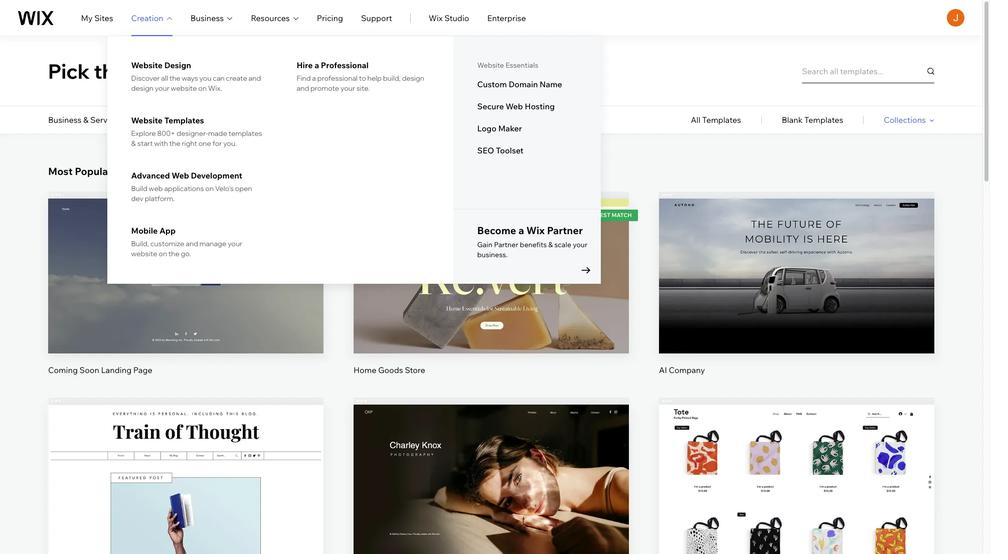 Task type: describe. For each thing, give the bounding box(es) containing it.
0 vertical spatial partner
[[547, 224, 583, 237]]

wix inside the become a  wix partner gain partner benefits & scale your business. →
[[527, 224, 545, 237]]

your inside mobile app build, customize and manage your website on the go.
[[228, 239, 243, 248]]

on inside mobile app build, customize and manage your website on the go.
[[159, 249, 167, 259]]

popular
[[75, 165, 112, 178]]

home goods store group
[[354, 192, 629, 376]]

hire a professional find a professional to help build, design and promote your site.
[[297, 60, 425, 93]]

pricing link
[[317, 12, 343, 24]]

domain
[[509, 79, 538, 89]]

secure
[[478, 101, 504, 111]]

coming soon landing page
[[48, 365, 152, 375]]

become
[[478, 224, 517, 237]]

to
[[359, 74, 366, 83]]

web for secure
[[506, 101, 523, 111]]

hire a professional link
[[297, 60, 429, 70]]

creative
[[200, 115, 231, 125]]

blank templates link
[[782, 106, 844, 134]]

creation group
[[107, 36, 601, 284]]

company
[[669, 365, 706, 375]]

wix.
[[208, 84, 222, 93]]

coming soon landing page group
[[48, 192, 324, 376]]

store inside home goods store group
[[405, 365, 426, 375]]

the inside website templates explore 800+ designer-made templates & start with the right one for you.
[[169, 139, 181, 148]]

view button for most popular website templates - ai company image
[[774, 283, 821, 307]]

you.
[[223, 139, 237, 148]]

business for business & services
[[48, 115, 82, 125]]

go.
[[181, 249, 191, 259]]

ways
[[182, 74, 198, 83]]

all
[[691, 115, 701, 125]]

the inside website design discover all the ways you can create and design your website on wix.
[[169, 74, 181, 83]]

promote
[[311, 84, 339, 93]]

view for view 'popup button' related to most popular website templates - photographer
[[482, 497, 501, 507]]

a for promote
[[315, 60, 319, 70]]

most popular website templates
[[48, 165, 205, 178]]

enterprise link
[[488, 12, 526, 24]]

most
[[48, 165, 73, 178]]

support
[[361, 13, 392, 23]]

right
[[182, 139, 197, 148]]

edit button for view 'popup button' related to most popular website templates - photographer
[[468, 455, 516, 479]]

creation
[[131, 13, 163, 23]]

dev
[[131, 194, 144, 203]]

creation button
[[131, 12, 173, 24]]

for
[[213, 139, 222, 148]]

benefits
[[520, 240, 547, 249]]

& for right
[[131, 139, 136, 148]]

pick the website template you love
[[48, 58, 397, 84]]

website for design
[[131, 60, 163, 70]]

my sites
[[81, 13, 113, 23]]

most popular website templates - photographer image
[[354, 405, 629, 555]]

secure web hosting link
[[478, 101, 577, 111]]

the left discover
[[94, 58, 127, 84]]

most popular website templates - personal blog image
[[48, 405, 324, 555]]

a for →
[[519, 224, 525, 237]]

custom
[[478, 79, 507, 89]]

most popular website templates - accessories store image
[[660, 405, 935, 555]]

made
[[208, 129, 227, 138]]

resources button
[[251, 12, 299, 24]]

categories. use the left and right arrow keys to navigate the menu element
[[0, 106, 983, 134]]

logo maker link
[[478, 123, 577, 134]]

design
[[164, 60, 191, 70]]

custom domain name
[[478, 79, 563, 89]]

and inside website design discover all the ways you can create and design your website on wix.
[[249, 74, 261, 83]]

business & services
[[48, 115, 122, 125]]

website essentials
[[478, 61, 539, 70]]

the inside mobile app build, customize and manage your website on the go.
[[169, 249, 180, 259]]

and inside hire a professional find a professional to help build, design and promote your site.
[[297, 84, 309, 93]]

& inside categories by subject element
[[83, 115, 89, 125]]

app
[[160, 226, 176, 236]]

toolset
[[496, 146, 524, 156]]

you
[[200, 74, 212, 83]]

view button for most popular website templates - personal blog image
[[162, 490, 210, 514]]

view for view 'popup button' within the home goods store group
[[482, 290, 501, 300]]

blank templates
[[782, 115, 844, 125]]

open
[[235, 184, 252, 193]]

web
[[149, 184, 163, 193]]

wix studio
[[429, 13, 470, 23]]

build,
[[383, 74, 401, 83]]

business for business
[[191, 13, 224, 23]]

seo
[[478, 146, 495, 156]]

Search search field
[[803, 59, 935, 83]]

business button
[[191, 12, 233, 24]]

800+
[[157, 129, 175, 138]]

love
[[350, 58, 397, 84]]

design inside website design discover all the ways you can create and design your website on wix.
[[131, 84, 154, 93]]

enterprise
[[488, 13, 526, 23]]

wix inside wix studio link
[[429, 13, 443, 23]]

view button inside coming soon landing page group
[[162, 283, 210, 307]]

view for view 'popup button' in the ai company group
[[788, 290, 807, 300]]

seo toolset link
[[478, 146, 577, 156]]

web for advanced
[[172, 171, 189, 181]]

pick
[[48, 58, 90, 84]]

custom domain name link
[[478, 79, 577, 89]]

& for →
[[549, 240, 553, 249]]

all templates
[[691, 115, 742, 125]]

gain
[[478, 240, 493, 249]]

mobile app link
[[131, 226, 264, 236]]

website design link
[[131, 60, 264, 70]]

all
[[161, 74, 168, 83]]

you
[[310, 58, 347, 84]]

on inside the advanced web development build web applications on velo's open dev platform.
[[205, 184, 214, 193]]

website inside website design discover all the ways you can create and design your website on wix.
[[171, 84, 197, 93]]

manage
[[200, 239, 227, 248]]

one
[[199, 139, 211, 148]]

templates for all
[[703, 115, 742, 125]]

advanced web development link
[[131, 171, 264, 181]]

landing
[[101, 365, 132, 375]]

my sites link
[[81, 12, 113, 24]]

view button for most popular website templates - photographer
[[468, 490, 516, 514]]

website for essentials
[[478, 61, 504, 70]]



Task type: locate. For each thing, give the bounding box(es) containing it.
wix up benefits
[[527, 224, 545, 237]]

a inside the become a  wix partner gain partner benefits & scale your business. →
[[519, 224, 525, 237]]

partner up business.
[[494, 240, 519, 249]]

resources
[[251, 13, 290, 23]]

0 horizontal spatial store
[[151, 115, 171, 125]]

0 vertical spatial store
[[151, 115, 171, 125]]

0 vertical spatial &
[[83, 115, 89, 125]]

your right manage
[[228, 239, 243, 248]]

web inside the advanced web development build web applications on velo's open dev platform.
[[172, 171, 189, 181]]

store right goods at bottom
[[405, 365, 426, 375]]

on down the you
[[198, 84, 207, 93]]

the left go.
[[169, 249, 180, 259]]

2 vertical spatial on
[[159, 249, 167, 259]]

website inside mobile app build, customize and manage your website on the go.
[[131, 249, 157, 259]]

0 vertical spatial website
[[171, 84, 197, 93]]

hire
[[297, 60, 313, 70]]

wix left studio
[[429, 13, 443, 23]]

edit button inside ai company group
[[774, 249, 821, 273]]

view for view 'popup button' inside the coming soon landing page group
[[177, 290, 195, 300]]

site.
[[357, 84, 370, 93]]

0 horizontal spatial edit button
[[468, 455, 516, 479]]

web
[[506, 101, 523, 111], [172, 171, 189, 181]]

2 horizontal spatial and
[[297, 84, 309, 93]]

2 horizontal spatial &
[[549, 240, 553, 249]]

edit inside ai company group
[[790, 256, 805, 266]]

edit for edit button in ai company group
[[790, 256, 805, 266]]

view inside coming soon landing page group
[[177, 290, 195, 300]]

0 vertical spatial business
[[191, 13, 224, 23]]

0 horizontal spatial and
[[186, 239, 198, 248]]

pricing
[[317, 13, 343, 23]]

1 horizontal spatial &
[[131, 139, 136, 148]]

categories by subject element
[[48, 106, 358, 134]]

& left scale
[[549, 240, 553, 249]]

profile image image
[[948, 9, 965, 27]]

secure web hosting
[[478, 101, 555, 111]]

1 vertical spatial on
[[205, 184, 214, 193]]

home
[[354, 365, 377, 375]]

1 vertical spatial edit
[[484, 462, 499, 472]]

store up 800+
[[151, 115, 171, 125]]

0 horizontal spatial &
[[83, 115, 89, 125]]

1 horizontal spatial website
[[171, 84, 197, 93]]

your right scale
[[573, 240, 588, 249]]

1 vertical spatial &
[[131, 139, 136, 148]]

1 vertical spatial wix
[[527, 224, 545, 237]]

most popular website templates - ai company image
[[660, 199, 935, 354]]

edit button
[[774, 249, 821, 273], [468, 455, 516, 479]]

wix
[[429, 13, 443, 23], [527, 224, 545, 237]]

your
[[155, 84, 170, 93], [341, 84, 355, 93], [228, 239, 243, 248], [573, 240, 588, 249]]

website templates explore 800+ designer-made templates & start with the right one for you.
[[131, 115, 262, 148]]

can
[[213, 74, 225, 83]]

1 horizontal spatial edit
[[790, 256, 805, 266]]

1 horizontal spatial edit button
[[774, 249, 821, 273]]

studio
[[445, 13, 470, 23]]

build
[[131, 184, 148, 193]]

view inside home goods store group
[[482, 290, 501, 300]]

design inside hire a professional find a professional to help build, design and promote your site.
[[402, 74, 425, 83]]

web up maker
[[506, 101, 523, 111]]

templates for website
[[164, 115, 204, 125]]

goods
[[378, 365, 403, 375]]

and up go.
[[186, 239, 198, 248]]

business up 'website design' "link"
[[191, 13, 224, 23]]

designer-
[[177, 129, 208, 138]]

start
[[137, 139, 153, 148]]

partner
[[547, 224, 583, 237], [494, 240, 519, 249]]

collections
[[885, 115, 927, 125]]

0 horizontal spatial edit
[[484, 462, 499, 472]]

1 vertical spatial store
[[405, 365, 426, 375]]

0 vertical spatial edit button
[[774, 249, 821, 273]]

ai company
[[660, 365, 706, 375]]

1 vertical spatial partner
[[494, 240, 519, 249]]

website design discover all the ways you can create and design your website on wix.
[[131, 60, 261, 93]]

0 vertical spatial design
[[402, 74, 425, 83]]

website inside website design discover all the ways you can create and design your website on wix.
[[131, 60, 163, 70]]

template
[[216, 58, 306, 84]]

professional
[[318, 74, 358, 83]]

None search field
[[803, 59, 935, 83]]

1 horizontal spatial and
[[249, 74, 261, 83]]

and down find
[[297, 84, 309, 93]]

page
[[133, 365, 152, 375]]

1 vertical spatial a
[[312, 74, 316, 83]]

& inside website templates explore 800+ designer-made templates & start with the right one for you.
[[131, 139, 136, 148]]

blank
[[782, 115, 803, 125]]

& left start
[[131, 139, 136, 148]]

1 vertical spatial design
[[131, 84, 154, 93]]

design
[[402, 74, 425, 83], [131, 84, 154, 93]]

home goods store
[[354, 365, 426, 375]]

0 vertical spatial and
[[249, 74, 261, 83]]

services
[[90, 115, 122, 125]]

advanced web development build web applications on velo's open dev platform.
[[131, 171, 252, 203]]

build,
[[131, 239, 149, 248]]

1 horizontal spatial partner
[[547, 224, 583, 237]]

mobile app build, customize and manage your website on the go.
[[131, 226, 243, 259]]

applications
[[164, 184, 204, 193]]

a right find
[[312, 74, 316, 83]]

seo toolset
[[478, 146, 524, 156]]

discover
[[131, 74, 160, 83]]

advanced
[[131, 171, 170, 181]]

1 vertical spatial and
[[297, 84, 309, 93]]

business inside the business dropdown button
[[191, 13, 224, 23]]

logo
[[478, 123, 497, 134]]

your inside the become a  wix partner gain partner benefits & scale your business. →
[[573, 240, 588, 249]]

& left services
[[83, 115, 89, 125]]

0 horizontal spatial website
[[131, 249, 157, 259]]

velo's
[[215, 184, 234, 193]]

0 vertical spatial edit
[[790, 256, 805, 266]]

wix studio link
[[429, 12, 470, 24]]

view button inside home goods store group
[[468, 283, 516, 307]]

view for view 'popup button' for most popular website templates - personal blog image
[[177, 497, 195, 507]]

templates right all
[[703, 115, 742, 125]]

2 vertical spatial and
[[186, 239, 198, 248]]

website
[[130, 58, 212, 84], [131, 60, 163, 70], [478, 61, 504, 70], [131, 115, 163, 125], [114, 165, 154, 178]]

1 horizontal spatial store
[[405, 365, 426, 375]]

a up benefits
[[519, 224, 525, 237]]

partner up scale
[[547, 224, 583, 237]]

store inside categories by subject element
[[151, 115, 171, 125]]

1 horizontal spatial wix
[[527, 224, 545, 237]]

1 vertical spatial website
[[131, 249, 157, 259]]

design right build,
[[402, 74, 425, 83]]

0 horizontal spatial partner
[[494, 240, 519, 249]]

1 vertical spatial business
[[48, 115, 82, 125]]

website down ways
[[171, 84, 197, 93]]

support link
[[361, 12, 392, 24]]

development
[[191, 171, 242, 181]]

generic categories element
[[691, 106, 935, 134]]

coming
[[48, 365, 78, 375]]

0 vertical spatial wix
[[429, 13, 443, 23]]

templates inside website templates explore 800+ designer-made templates & start with the right one for you.
[[164, 115, 204, 125]]

0 vertical spatial on
[[198, 84, 207, 93]]

edit button for view 'popup button' in the ai company group
[[774, 249, 821, 273]]

a
[[315, 60, 319, 70], [312, 74, 316, 83], [519, 224, 525, 237]]

design down discover
[[131, 84, 154, 93]]

business.
[[478, 250, 508, 260]]

0 horizontal spatial web
[[172, 171, 189, 181]]

1 vertical spatial edit button
[[468, 455, 516, 479]]

and right create
[[249, 74, 261, 83]]

and inside mobile app build, customize and manage your website on the go.
[[186, 239, 198, 248]]

0 horizontal spatial business
[[48, 115, 82, 125]]

templates up 'designer-'
[[164, 115, 204, 125]]

most popular website templates - home goods store image
[[354, 199, 629, 354]]

view inside ai company group
[[788, 290, 807, 300]]

0 horizontal spatial design
[[131, 84, 154, 93]]

0 vertical spatial a
[[315, 60, 319, 70]]

1 horizontal spatial design
[[402, 74, 425, 83]]

templates right blank
[[805, 115, 844, 125]]

name
[[540, 79, 563, 89]]

1 horizontal spatial business
[[191, 13, 224, 23]]

web up applications
[[172, 171, 189, 181]]

& inside the become a  wix partner gain partner benefits & scale your business. →
[[549, 240, 553, 249]]

2 vertical spatial &
[[549, 240, 553, 249]]

your inside hire a professional find a professional to help build, design and promote your site.
[[341, 84, 355, 93]]

maker
[[499, 123, 522, 134]]

templates for blank
[[805, 115, 844, 125]]

sites
[[94, 13, 113, 23]]

professional
[[321, 60, 369, 70]]

website down build,
[[131, 249, 157, 259]]

&
[[83, 115, 89, 125], [131, 139, 136, 148], [549, 240, 553, 249]]

ai company group
[[660, 192, 935, 376]]

customize
[[150, 239, 184, 248]]

soon
[[80, 365, 99, 375]]

edit for view 'popup button' related to most popular website templates - photographer edit button
[[484, 462, 499, 472]]

view button inside ai company group
[[774, 283, 821, 307]]

your inside website design discover all the ways you can create and design your website on wix.
[[155, 84, 170, 93]]

1 vertical spatial web
[[172, 171, 189, 181]]

your down all
[[155, 84, 170, 93]]

most popular website templates - coming soon landing page image
[[48, 199, 324, 354]]

ai
[[660, 365, 668, 375]]

website templates link
[[131, 115, 264, 125]]

platform.
[[145, 194, 175, 203]]

0 vertical spatial web
[[506, 101, 523, 111]]

0 horizontal spatial wix
[[429, 13, 443, 23]]

mobile
[[131, 226, 158, 236]]

templates
[[229, 129, 262, 138]]

business inside categories by subject element
[[48, 115, 82, 125]]

business left services
[[48, 115, 82, 125]]

the down 800+
[[169, 139, 181, 148]]

business
[[191, 13, 224, 23], [48, 115, 82, 125]]

on down the customize
[[159, 249, 167, 259]]

website for templates
[[131, 115, 163, 125]]

on down "development"
[[205, 184, 214, 193]]

templates up applications
[[156, 165, 205, 178]]

your down professional
[[341, 84, 355, 93]]

on inside website design discover all the ways you can create and design your website on wix.
[[198, 84, 207, 93]]

website inside website templates explore 800+ designer-made templates & start with the right one for you.
[[131, 115, 163, 125]]

create
[[226, 74, 247, 83]]

become a  wix partner gain partner benefits & scale your business. →
[[478, 224, 592, 277]]

the right all
[[169, 74, 181, 83]]

with
[[154, 139, 168, 148]]

2 vertical spatial a
[[519, 224, 525, 237]]

a right hire
[[315, 60, 319, 70]]

→
[[581, 262, 592, 277]]

find
[[297, 74, 311, 83]]

1 horizontal spatial web
[[506, 101, 523, 111]]

scale
[[555, 240, 572, 249]]

the
[[94, 58, 127, 84], [169, 74, 181, 83], [169, 139, 181, 148], [169, 249, 180, 259]]



Task type: vqa. For each thing, say whether or not it's contained in the screenshot.
→
yes



